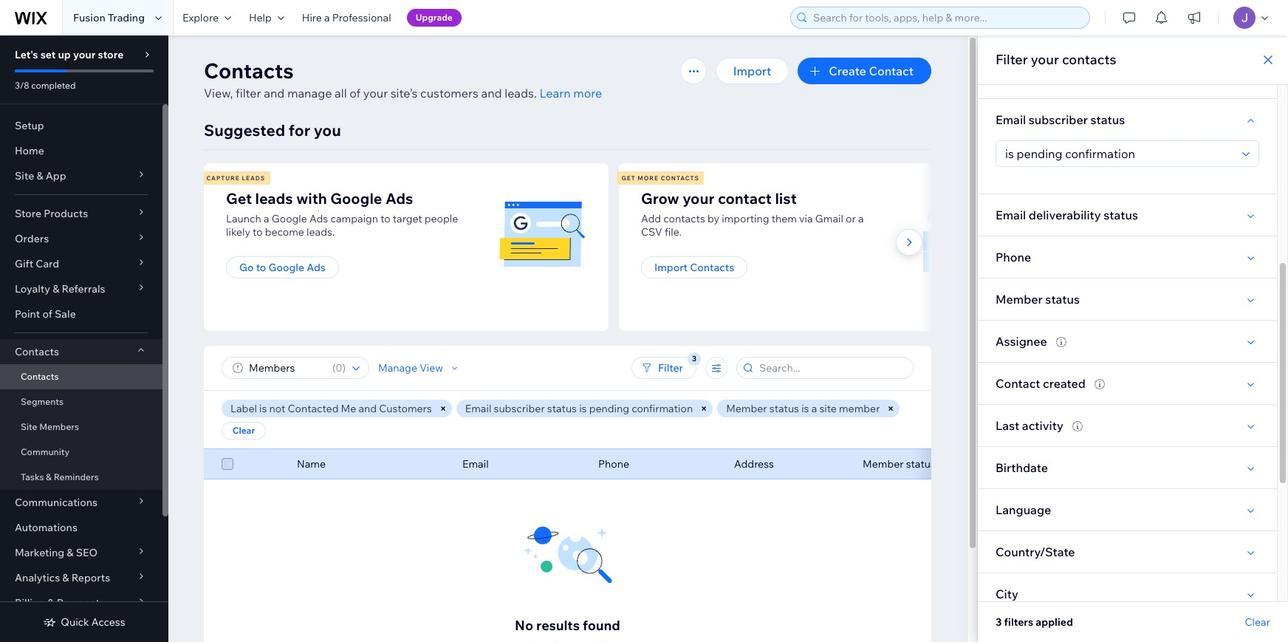 Task type: describe. For each thing, give the bounding box(es) containing it.
set
[[40, 48, 56, 61]]

site & app
[[15, 169, 66, 183]]

manage view button
[[378, 361, 461, 375]]

contacts inside button
[[690, 261, 735, 274]]

deliverability
[[1029, 208, 1102, 222]]

contacts link
[[0, 364, 163, 389]]

gift card
[[15, 257, 59, 270]]

import for import
[[734, 64, 772, 78]]

create contact
[[829, 64, 914, 78]]

1 horizontal spatial member
[[863, 457, 904, 471]]

google inside button
[[269, 261, 304, 274]]

to right likely
[[253, 225, 263, 239]]

Select an option field
[[1001, 141, 1238, 166]]

tasks & reminders link
[[0, 465, 163, 490]]

birthdate
[[996, 460, 1048, 475]]

filter your contacts
[[996, 51, 1117, 68]]

& for loyalty
[[53, 282, 59, 296]]

segments link
[[0, 389, 163, 415]]

1 vertical spatial clear button
[[1245, 616, 1271, 629]]

assignee
[[996, 334, 1048, 349]]

fusion trading
[[73, 11, 145, 24]]

1 is from the left
[[259, 402, 267, 415]]

professional
[[332, 11, 391, 24]]

grow
[[641, 189, 680, 208]]

site & app button
[[0, 163, 163, 188]]

3 is from the left
[[802, 402, 809, 415]]

with
[[296, 189, 327, 208]]

gift
[[15, 257, 33, 270]]

products
[[44, 207, 88, 220]]

confirmation
[[632, 402, 693, 415]]

go to google ads
[[239, 261, 326, 274]]

gift card button
[[0, 251, 163, 276]]

to left the target
[[381, 212, 391, 225]]

& for billing
[[47, 596, 54, 610]]

create
[[829, 64, 867, 78]]

grow your contact list add contacts by importing them via gmail or a csv file.
[[641, 189, 864, 239]]

activity
[[1023, 418, 1064, 433]]

view
[[420, 361, 443, 375]]

site for site & app
[[15, 169, 34, 183]]

filters
[[1005, 616, 1034, 629]]

community
[[21, 446, 70, 457]]

& for site
[[36, 169, 43, 183]]

import contacts button
[[641, 256, 748, 279]]

billing & payments button
[[0, 590, 163, 616]]

site's
[[391, 86, 418, 100]]

& for marketing
[[67, 546, 74, 559]]

0 vertical spatial contacts
[[1062, 51, 1117, 68]]

referrals
[[62, 282, 105, 296]]

point of sale
[[15, 307, 76, 321]]

filter
[[236, 86, 261, 100]]

you
[[314, 120, 341, 140]]

country/state
[[996, 545, 1076, 559]]

Unsaved view field
[[245, 358, 328, 378]]

marketing & seo button
[[0, 540, 163, 565]]

1 horizontal spatial member status
[[996, 292, 1080, 307]]

( 0 )
[[332, 361, 346, 375]]

store products button
[[0, 201, 163, 226]]

reminders
[[54, 471, 99, 483]]

more
[[574, 86, 602, 100]]

app
[[46, 169, 66, 183]]

csv
[[641, 225, 663, 239]]

site members link
[[0, 415, 163, 440]]

of inside contacts view, filter and manage all of your site's customers and leads. learn more
[[350, 86, 361, 100]]

filter for filter
[[658, 361, 683, 375]]

label is not contacted me and customers
[[231, 402, 432, 415]]

manage
[[378, 361, 417, 375]]

add
[[641, 212, 661, 225]]

member status is a site member
[[726, 402, 880, 415]]

& for analytics
[[62, 571, 69, 584]]

contacts button
[[0, 339, 163, 364]]

loyalty & referrals
[[15, 282, 105, 296]]

sidebar element
[[0, 35, 168, 642]]

contact
[[718, 189, 772, 208]]

email for email subscriber status
[[996, 112, 1026, 127]]

people
[[425, 212, 458, 225]]

customers
[[420, 86, 479, 100]]

language
[[996, 502, 1052, 517]]

analytics & reports
[[15, 571, 110, 584]]

manage view
[[378, 361, 443, 375]]

Search... field
[[755, 358, 909, 378]]

results
[[537, 617, 580, 634]]

upgrade button
[[407, 9, 462, 27]]

1 vertical spatial contact
[[996, 376, 1041, 391]]

contact created
[[996, 376, 1086, 391]]

ads inside button
[[307, 261, 326, 274]]

city
[[996, 587, 1019, 601]]

analytics & reports button
[[0, 565, 163, 590]]

import contacts
[[655, 261, 735, 274]]

point of sale link
[[0, 301, 163, 327]]

1 horizontal spatial and
[[359, 402, 377, 415]]

campaign
[[331, 212, 378, 225]]

list containing get leads with google ads
[[202, 163, 1030, 331]]

billing & payments
[[15, 596, 105, 610]]

help button
[[240, 0, 293, 35]]

contact inside create contact button
[[869, 64, 914, 78]]

file.
[[665, 225, 682, 239]]

leads
[[242, 174, 265, 182]]

get more contacts
[[622, 174, 700, 182]]

email deliverability status
[[996, 208, 1139, 222]]

access
[[91, 616, 125, 629]]

Search for tools, apps, help & more... field
[[809, 7, 1085, 28]]

found
[[583, 617, 621, 634]]

home link
[[0, 138, 163, 163]]

filter for filter your contacts
[[996, 51, 1028, 68]]

0 horizontal spatial member
[[726, 402, 767, 415]]

leads
[[255, 189, 293, 208]]

email subscriber status is pending confirmation
[[465, 402, 693, 415]]

suggested for you
[[204, 120, 341, 140]]

orders button
[[0, 226, 163, 251]]

subscriber for email subscriber status
[[1029, 112, 1088, 127]]

create contact button
[[798, 58, 932, 84]]

2 horizontal spatial member
[[996, 292, 1043, 307]]

contacts
[[661, 174, 700, 182]]

tasks & reminders
[[21, 471, 99, 483]]

3
[[996, 616, 1002, 629]]



Task type: vqa. For each thing, say whether or not it's contained in the screenshot.
File.
yes



Task type: locate. For each thing, give the bounding box(es) containing it.
members
[[39, 421, 79, 432]]

a inside get leads with google ads launch a google ads campaign to target people likely to become leads.
[[264, 212, 269, 225]]

2 horizontal spatial and
[[481, 86, 502, 100]]

google up campaign
[[330, 189, 382, 208]]

1 vertical spatial import
[[655, 261, 688, 274]]

site inside 'popup button'
[[15, 169, 34, 183]]

learn
[[540, 86, 571, 100]]

or
[[846, 212, 856, 225]]

0 horizontal spatial filter
[[658, 361, 683, 375]]

leads. down with at top left
[[307, 225, 335, 239]]

& left the app
[[36, 169, 43, 183]]

contacts down point of sale
[[15, 345, 59, 358]]

1 horizontal spatial phone
[[996, 250, 1032, 265]]

reports
[[71, 571, 110, 584]]

and right me
[[359, 402, 377, 415]]

is left pending
[[579, 402, 587, 415]]

0 horizontal spatial and
[[264, 86, 285, 100]]

site
[[15, 169, 34, 183], [21, 421, 37, 432]]

quick access button
[[43, 616, 125, 629]]

1 vertical spatial member status
[[863, 457, 936, 471]]

contacts left by
[[664, 212, 705, 225]]

0 vertical spatial ads
[[386, 189, 413, 208]]

contacts up filter
[[204, 58, 294, 83]]

0 vertical spatial clear
[[233, 425, 255, 436]]

ads down with at top left
[[310, 212, 328, 225]]

0 vertical spatial phone
[[996, 250, 1032, 265]]

clear for the top clear button
[[233, 425, 255, 436]]

member up the address
[[726, 402, 767, 415]]

2 vertical spatial google
[[269, 261, 304, 274]]

a down "leads"
[[264, 212, 269, 225]]

1 horizontal spatial clear button
[[1245, 616, 1271, 629]]

a left site
[[812, 402, 817, 415]]

0 vertical spatial import
[[734, 64, 772, 78]]

get
[[226, 189, 252, 208]]

google down become
[[269, 261, 304, 274]]

your
[[73, 48, 96, 61], [1031, 51, 1059, 68], [363, 86, 388, 100], [683, 189, 715, 208]]

contact down assignee
[[996, 376, 1041, 391]]

email for email deliverability status
[[996, 208, 1026, 222]]

analytics
[[15, 571, 60, 584]]

of left sale
[[42, 307, 52, 321]]

capture
[[207, 174, 240, 182]]

1 vertical spatial site
[[21, 421, 37, 432]]

1 vertical spatial clear
[[1245, 616, 1271, 629]]

all
[[335, 86, 347, 100]]

0 vertical spatial leads.
[[505, 86, 537, 100]]

contacts inside popup button
[[15, 345, 59, 358]]

them
[[772, 212, 797, 225]]

ads up the target
[[386, 189, 413, 208]]

email subscriber status
[[996, 112, 1125, 127]]

marketing & seo
[[15, 546, 98, 559]]

applied
[[1036, 616, 1074, 629]]

your up by
[[683, 189, 715, 208]]

contacts up segments
[[21, 371, 59, 382]]

your right "up"
[[73, 48, 96, 61]]

let's set up your store
[[15, 48, 124, 61]]

upgrade
[[416, 12, 453, 23]]

a right 'hire'
[[324, 11, 330, 24]]

1 horizontal spatial import
[[734, 64, 772, 78]]

phone
[[996, 250, 1032, 265], [599, 457, 630, 471]]

to inside button
[[256, 261, 266, 274]]

1 horizontal spatial filter
[[996, 51, 1028, 68]]

point
[[15, 307, 40, 321]]

a inside grow your contact list add contacts by importing them via gmail or a csv file.
[[859, 212, 864, 225]]

contacts down by
[[690, 261, 735, 274]]

subscriber
[[1029, 112, 1088, 127], [494, 402, 545, 415]]

1 vertical spatial filter
[[658, 361, 683, 375]]

&
[[36, 169, 43, 183], [53, 282, 59, 296], [46, 471, 52, 483], [67, 546, 74, 559], [62, 571, 69, 584], [47, 596, 54, 610]]

site for site members
[[21, 421, 37, 432]]

of inside the sidebar element
[[42, 307, 52, 321]]

subscriber for email subscriber status is pending confirmation
[[494, 402, 545, 415]]

& right tasks
[[46, 471, 52, 483]]

and right customers
[[481, 86, 502, 100]]

1 horizontal spatial contact
[[996, 376, 1041, 391]]

member status up assignee
[[996, 292, 1080, 307]]

0 horizontal spatial import
[[655, 261, 688, 274]]

1 vertical spatial of
[[42, 307, 52, 321]]

0 horizontal spatial subscriber
[[494, 402, 545, 415]]

0 vertical spatial of
[[350, 86, 361, 100]]

0 vertical spatial member
[[996, 292, 1043, 307]]

and right filter
[[264, 86, 285, 100]]

up
[[58, 48, 71, 61]]

member up assignee
[[996, 292, 1043, 307]]

more
[[638, 174, 659, 182]]

0 vertical spatial filter
[[996, 51, 1028, 68]]

& for tasks
[[46, 471, 52, 483]]

site down home
[[15, 169, 34, 183]]

fusion
[[73, 11, 106, 24]]

1 vertical spatial google
[[272, 212, 307, 225]]

contacts inside contacts view, filter and manage all of your site's customers and leads. learn more
[[204, 58, 294, 83]]

filter inside button
[[658, 361, 683, 375]]

of
[[350, 86, 361, 100], [42, 307, 52, 321]]

1 horizontal spatial subscriber
[[1029, 112, 1088, 127]]

0 horizontal spatial of
[[42, 307, 52, 321]]

)
[[342, 361, 346, 375]]

communications button
[[0, 490, 163, 515]]

import for import contacts
[[655, 261, 688, 274]]

store
[[98, 48, 124, 61]]

member status down member
[[863, 457, 936, 471]]

0 vertical spatial clear button
[[222, 422, 266, 440]]

& right the loyalty
[[53, 282, 59, 296]]

leads. inside get leads with google ads launch a google ads campaign to target people likely to become leads.
[[307, 225, 335, 239]]

1 horizontal spatial of
[[350, 86, 361, 100]]

email for email subscriber status is pending confirmation
[[465, 402, 492, 415]]

seo
[[76, 546, 98, 559]]

phone down pending
[[599, 457, 630, 471]]

0 vertical spatial google
[[330, 189, 382, 208]]

contacts view, filter and manage all of your site's customers and leads. learn more
[[204, 58, 602, 100]]

site
[[820, 402, 837, 415]]

contacts up email subscriber status
[[1062, 51, 1117, 68]]

clear for the bottommost clear button
[[1245, 616, 1271, 629]]

member down member
[[863, 457, 904, 471]]

list
[[202, 163, 1030, 331]]

clear inside button
[[233, 425, 255, 436]]

orders
[[15, 232, 49, 245]]

3/8
[[15, 80, 29, 91]]

your inside the sidebar element
[[73, 48, 96, 61]]

2 vertical spatial ads
[[307, 261, 326, 274]]

a right or
[[859, 212, 864, 225]]

is left site
[[802, 402, 809, 415]]

created
[[1043, 376, 1086, 391]]

help
[[249, 11, 272, 24]]

1 vertical spatial member
[[726, 402, 767, 415]]

home
[[15, 144, 44, 157]]

trading
[[108, 11, 145, 24]]

no results found
[[515, 617, 621, 634]]

2 vertical spatial member
[[863, 457, 904, 471]]

contact right create
[[869, 64, 914, 78]]

loyalty & referrals button
[[0, 276, 163, 301]]

your inside grow your contact list add contacts by importing them via gmail or a csv file.
[[683, 189, 715, 208]]

0 vertical spatial member status
[[996, 292, 1080, 307]]

customers
[[379, 402, 432, 415]]

leads. left learn
[[505, 86, 537, 100]]

1 vertical spatial leads.
[[307, 225, 335, 239]]

by
[[708, 212, 720, 225]]

1 horizontal spatial leads.
[[505, 86, 537, 100]]

your inside contacts view, filter and manage all of your site's customers and leads. learn more
[[363, 86, 388, 100]]

your left the 'site's'
[[363, 86, 388, 100]]

& inside 'popup button'
[[47, 596, 54, 610]]

status
[[1091, 112, 1125, 127], [1104, 208, 1139, 222], [1046, 292, 1080, 307], [547, 402, 577, 415], [770, 402, 800, 415], [906, 457, 936, 471]]

view,
[[204, 86, 233, 100]]

no
[[515, 617, 534, 634]]

hire a professional link
[[293, 0, 400, 35]]

& left reports
[[62, 571, 69, 584]]

& left seo
[[67, 546, 74, 559]]

0 vertical spatial contact
[[869, 64, 914, 78]]

0 horizontal spatial member status
[[863, 457, 936, 471]]

email
[[996, 112, 1026, 127], [996, 208, 1026, 222], [465, 402, 492, 415], [463, 457, 489, 471]]

site members
[[21, 421, 79, 432]]

to right the go
[[256, 261, 266, 274]]

google down "leads"
[[272, 212, 307, 225]]

0 horizontal spatial contact
[[869, 64, 914, 78]]

member status
[[996, 292, 1080, 307], [863, 457, 936, 471]]

phone down 'deliverability'
[[996, 250, 1032, 265]]

completed
[[31, 80, 76, 91]]

leads. inside contacts view, filter and manage all of your site's customers and leads. learn more
[[505, 86, 537, 100]]

contacts inside grow your contact list add contacts by importing them via gmail or a csv file.
[[664, 212, 705, 225]]

tasks
[[21, 471, 44, 483]]

1 horizontal spatial is
[[579, 402, 587, 415]]

marketing
[[15, 546, 64, 559]]

get leads with google ads launch a google ads campaign to target people likely to become leads.
[[226, 189, 458, 239]]

1 vertical spatial ads
[[310, 212, 328, 225]]

become
[[265, 225, 304, 239]]

0 horizontal spatial clear button
[[222, 422, 266, 440]]

ads down get leads with google ads launch a google ads campaign to target people likely to become leads.
[[307, 261, 326, 274]]

2 is from the left
[[579, 402, 587, 415]]

site down segments
[[21, 421, 37, 432]]

import button
[[716, 58, 789, 84]]

0 vertical spatial site
[[15, 169, 34, 183]]

2 horizontal spatial is
[[802, 402, 809, 415]]

None checkbox
[[222, 455, 233, 473]]

& right billing
[[47, 596, 54, 610]]

1 horizontal spatial contacts
[[1062, 51, 1117, 68]]

0
[[336, 361, 342, 375]]

payments
[[57, 596, 105, 610]]

store products
[[15, 207, 88, 220]]

3/8 completed
[[15, 80, 76, 91]]

& inside 'popup button'
[[36, 169, 43, 183]]

your up email subscriber status
[[1031, 51, 1059, 68]]

me
[[341, 402, 356, 415]]

of right all
[[350, 86, 361, 100]]

0 horizontal spatial phone
[[599, 457, 630, 471]]

1 vertical spatial contacts
[[664, 212, 705, 225]]

clear
[[233, 425, 255, 436], [1245, 616, 1271, 629]]

1 vertical spatial phone
[[599, 457, 630, 471]]

explore
[[183, 11, 219, 24]]

0 vertical spatial subscriber
[[1029, 112, 1088, 127]]

0 horizontal spatial is
[[259, 402, 267, 415]]

contacted
[[288, 402, 339, 415]]

0 horizontal spatial clear
[[233, 425, 255, 436]]

1 vertical spatial subscriber
[[494, 402, 545, 415]]

1 horizontal spatial clear
[[1245, 616, 1271, 629]]

filter button
[[632, 357, 697, 379]]

0 horizontal spatial leads.
[[307, 225, 335, 239]]

is left 'not'
[[259, 402, 267, 415]]

0 horizontal spatial contacts
[[664, 212, 705, 225]]

last activity
[[996, 418, 1064, 433]]

get
[[622, 174, 636, 182]]

ads
[[386, 189, 413, 208], [310, 212, 328, 225], [307, 261, 326, 274]]



